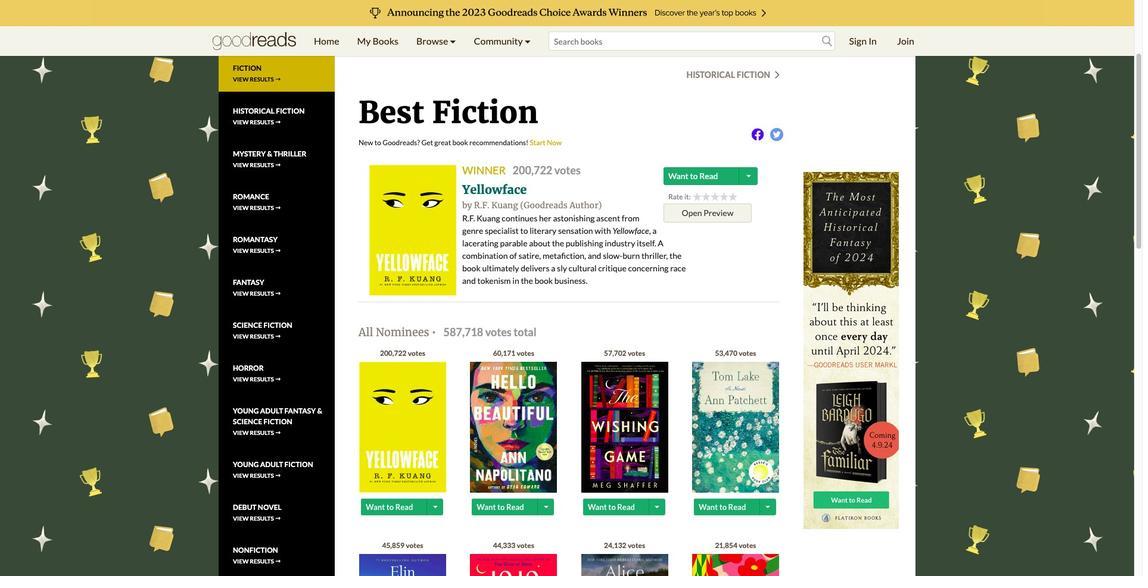 Task type: describe. For each thing, give the bounding box(es) containing it.
0 vertical spatial advertisement region
[[336, 0, 915, 56]]

want for 53,470 votes
[[699, 503, 718, 512]]

science fiction view results →
[[233, 321, 292, 341]]

open preview link
[[664, 204, 752, 223]]

results inside fiction view results →
[[250, 76, 274, 83]]

start now link
[[530, 138, 562, 147]]

all nominees • 587,718 votes total
[[359, 326, 537, 340]]

new
[[359, 138, 373, 147]]

•
[[432, 326, 436, 340]]

→ inside romantasy view results →
[[275, 248, 281, 255]]

fiction inside historical fiction view results →
[[276, 107, 305, 116]]

winner
[[463, 164, 506, 177]]

goodreads?
[[383, 138, 420, 147]]

read for 200,722 votes
[[396, 503, 413, 512]]

all
[[359, 326, 373, 340]]

want up rate it:
[[669, 171, 689, 181]]

results inside mystery & thriller view results →
[[250, 162, 274, 169]]

literary
[[530, 226, 557, 236]]

view inside romance view results →
[[233, 205, 249, 212]]

1 horizontal spatial yellowface
[[613, 226, 649, 236]]

maame by jessica george image
[[693, 555, 780, 577]]

of
[[510, 251, 517, 261]]

debut
[[233, 504, 257, 513]]

view inside young adult fantasy & science fiction view results →
[[233, 430, 249, 437]]

1 vertical spatial advertisement region
[[804, 172, 899, 530]]

1 vertical spatial the
[[670, 251, 682, 261]]

share on twitter image
[[771, 128, 784, 141]]

science inside science fiction view results →
[[233, 321, 262, 330]]

24,132
[[604, 542, 627, 550]]

from
[[622, 213, 640, 224]]

read for 60,171 votes
[[507, 503, 524, 512]]

view inside science fiction view results →
[[233, 333, 249, 341]]

votes for 44,333 votes
[[517, 542, 535, 550]]

votes inside all nominees • 587,718 votes total
[[486, 326, 512, 339]]

587,718
[[444, 326, 484, 339]]

results inside historical fiction view results →
[[250, 119, 274, 126]]

science inside young adult fantasy & science fiction view results →
[[233, 418, 262, 427]]

someone else's shoes by jojo moyes image
[[470, 555, 557, 577]]

to up 45,859
[[387, 503, 394, 512]]

fantasy inside young adult fantasy & science fiction view results →
[[285, 407, 316, 416]]

want to read button for 57,702 votes
[[583, 499, 651, 516]]

winner 200,722 votes yellowface by r.f. kuang (goodreads author)
[[463, 164, 602, 211]]

browse
[[417, 35, 448, 46]]

→ inside historical fiction view results →
[[275, 119, 281, 126]]

my
[[357, 35, 371, 46]]

community ▾
[[474, 35, 531, 46]]

1 vertical spatial a
[[551, 263, 556, 274]]

the wishing game by meg shaffer image
[[582, 362, 669, 494]]

want for 57,702 votes
[[588, 503, 607, 512]]

best fiction
[[359, 94, 539, 132]]

results inside young adult fiction view results →
[[250, 473, 274, 480]]

with
[[595, 226, 611, 236]]

slow-
[[603, 251, 623, 261]]

satire,
[[519, 251, 541, 261]]

r.f. kuang link
[[474, 200, 518, 211]]

historical fiction view results →
[[233, 107, 305, 126]]

want to read button for 200,722 votes
[[361, 499, 429, 516]]

fiction inside fiction view results →
[[233, 64, 262, 73]]

sign
[[850, 35, 867, 46]]

view inside mystery & thriller view results →
[[233, 162, 249, 169]]

,
[[649, 226, 651, 236]]

44,333
[[493, 542, 516, 550]]

tokenism
[[478, 276, 511, 286]]

, a lacerating parable about the publishing industry itself. a combination of satire, metafiction, and slow-burn thriller, the book ultimately delivers a sly cultural critique concerning race and tokenism in the book business.
[[463, 226, 686, 286]]

my books
[[357, 35, 399, 46]]

view inside horror view results →
[[233, 376, 249, 383]]

1 vertical spatial book
[[463, 263, 481, 274]]

results inside science fiction view results →
[[250, 333, 274, 341]]

view inside historical fiction view results →
[[233, 119, 249, 126]]

→ inside science fiction view results →
[[275, 333, 281, 341]]

to up it:
[[690, 171, 698, 181]]

results inside debut novel view results →
[[250, 516, 274, 523]]

parable
[[500, 238, 528, 249]]

itself.
[[637, 238, 657, 249]]

r.f. kuang continues her astonishing ascent from genre specialist to literary sensation with
[[463, 213, 640, 236]]

Search books text field
[[549, 32, 836, 51]]

her
[[539, 213, 552, 224]]

historical for historical fiction view results →
[[233, 107, 275, 116]]

combination
[[463, 251, 508, 261]]

ascent
[[597, 213, 621, 224]]

open
[[682, 208, 702, 218]]

in
[[513, 276, 520, 286]]

books
[[373, 35, 399, 46]]

▾ for browse ▾
[[450, 35, 456, 46]]

romantasy
[[233, 236, 278, 245]]

→ inside fiction view results →
[[275, 76, 281, 83]]

race
[[671, 263, 686, 274]]

sly
[[557, 263, 567, 274]]

novel
[[258, 504, 282, 513]]

best
[[359, 94, 424, 132]]

my books link
[[348, 26, 408, 56]]

rate
[[669, 192, 683, 201]]

thriller
[[274, 150, 307, 159]]

business.
[[555, 276, 588, 286]]

→ inside young adult fiction view results →
[[275, 473, 281, 480]]

→ inside romance view results →
[[275, 205, 281, 212]]

60,171
[[493, 349, 516, 358]]

industry
[[605, 238, 636, 249]]

adult for fiction
[[260, 407, 283, 416]]

metafiction,
[[543, 251, 587, 261]]

yellowface link
[[463, 182, 527, 197]]

the five-star weekend by elin hilderbrand image
[[359, 555, 446, 577]]

(goodreads
[[520, 200, 568, 211]]

results inside horror view results →
[[250, 376, 274, 383]]

results inside fantasy view results →
[[250, 290, 274, 298]]

r.f. inside r.f. kuang continues her astonishing ascent from genre specialist to literary sensation with
[[463, 213, 475, 224]]

r.f. inside the winner 200,722 votes yellowface by r.f. kuang (goodreads author)
[[474, 200, 490, 211]]

200,722 votes
[[380, 349, 426, 358]]

get
[[422, 138, 433, 147]]

home
[[314, 35, 339, 46]]

mystery & thriller view results →
[[233, 150, 307, 169]]

delivers
[[521, 263, 550, 274]]

a
[[658, 238, 664, 249]]

→ inside debut novel view results →
[[275, 516, 281, 523]]

home link
[[305, 26, 348, 56]]

nonfiction
[[233, 547, 278, 556]]

Search for books to add to your shelves search field
[[549, 32, 836, 51]]

→ inside fantasy view results →
[[275, 290, 281, 298]]

to up 21,854
[[720, 503, 727, 512]]

new to goodreads? get great book recommendations! start now
[[359, 138, 562, 147]]

57,702
[[604, 349, 627, 358]]

sign in
[[850, 35, 877, 46]]

& inside young adult fantasy & science fiction view results →
[[317, 407, 322, 416]]

& inside mystery & thriller view results →
[[267, 150, 272, 159]]

want to read for 53,470 votes
[[699, 503, 746, 512]]

to up 44,333
[[498, 503, 505, 512]]

by
[[463, 200, 472, 211]]

→ inside nonfiction view results →
[[275, 559, 281, 566]]

horror
[[233, 364, 264, 373]]



Task type: locate. For each thing, give the bounding box(es) containing it.
200,722 down start
[[513, 164, 553, 177]]

→ down nonfiction
[[275, 559, 281, 566]]

the up "metafiction,"
[[552, 238, 564, 249]]

200,722 inside the winner 200,722 votes yellowface by r.f. kuang (goodreads author)
[[513, 164, 553, 177]]

results up historical fiction view results →
[[250, 76, 274, 83]]

1 vertical spatial adult
[[260, 461, 283, 470]]

adult down horror view results →
[[260, 407, 283, 416]]

view up historical fiction view results →
[[233, 76, 249, 83]]

votes right 24,132
[[628, 542, 646, 550]]

view down romantasy
[[233, 248, 249, 255]]

2023 goodreads choice awards image
[[233, 0, 322, 46]]

browse ▾ button
[[408, 26, 465, 56]]

specialist
[[485, 226, 519, 236]]

21,854
[[715, 542, 738, 550]]

2 → from the top
[[275, 119, 281, 126]]

young for results
[[233, 461, 259, 470]]

2 vertical spatial the
[[521, 276, 533, 286]]

→ inside young adult fantasy & science fiction view results →
[[275, 430, 281, 437]]

0 horizontal spatial 200,722
[[380, 349, 407, 358]]

votes right 44,333
[[517, 542, 535, 550]]

menu
[[305, 26, 540, 56]]

historical down fiction view results → on the top left of the page
[[233, 107, 275, 116]]

0 vertical spatial &
[[267, 150, 272, 159]]

view up young adult fiction view results →
[[233, 430, 249, 437]]

1 adult from the top
[[260, 407, 283, 416]]

share on facebook image
[[751, 128, 765, 141]]

preview
[[704, 208, 734, 218]]

mystery
[[233, 150, 266, 159]]

and down publishing
[[588, 251, 602, 261]]

kuang inside r.f. kuang continues her astonishing ascent from genre specialist to literary sensation with
[[477, 213, 500, 224]]

→ down novel at the bottom of page
[[275, 516, 281, 523]]

yellowface up r.f. kuang link
[[463, 182, 527, 197]]

want to read button up 24,132
[[583, 499, 651, 516]]

0 horizontal spatial fantasy
[[233, 279, 264, 287]]

7 → from the top
[[275, 333, 281, 341]]

10 → from the top
[[275, 473, 281, 480]]

a left sly
[[551, 263, 556, 274]]

votes for 57,702 votes
[[628, 349, 646, 358]]

12 view from the top
[[233, 559, 249, 566]]

book
[[453, 138, 468, 147], [463, 263, 481, 274], [535, 276, 553, 286]]

want to read up 24,132
[[588, 503, 635, 512]]

kuang down r.f. kuang link
[[477, 213, 500, 224]]

young inside young adult fantasy & science fiction view results →
[[233, 407, 259, 416]]

0 vertical spatial book
[[453, 138, 468, 147]]

votes for 53,470 votes
[[739, 349, 757, 358]]

votes right 21,854
[[739, 542, 757, 550]]

1 view from the top
[[233, 76, 249, 83]]

want to read button for 60,171 votes
[[472, 499, 540, 516]]

publishing
[[566, 238, 604, 249]]

1 vertical spatial &
[[317, 407, 322, 416]]

1 ▾ from the left
[[450, 35, 456, 46]]

r.f. right by at the top left of the page
[[474, 200, 490, 211]]

5 view from the top
[[233, 248, 249, 255]]

thriller,
[[642, 251, 668, 261]]

60,171 votes
[[493, 349, 535, 358]]

start
[[530, 138, 546, 147]]

0 vertical spatial adult
[[260, 407, 283, 416]]

11 → from the top
[[275, 516, 281, 523]]

results down novel at the bottom of page
[[250, 516, 274, 523]]

1 horizontal spatial and
[[588, 251, 602, 261]]

200,722
[[513, 164, 553, 177], [380, 349, 407, 358]]

44,333 votes
[[493, 542, 535, 550]]

read
[[700, 171, 718, 181], [396, 503, 413, 512], [507, 503, 524, 512], [618, 503, 635, 512], [729, 503, 746, 512]]

fiction inside young adult fantasy & science fiction view results →
[[264, 418, 292, 427]]

young for science
[[233, 407, 259, 416]]

votes for 60,171 votes
[[517, 349, 535, 358]]

tom lake by ann patchett image
[[693, 362, 780, 493]]

results inside romance view results →
[[250, 205, 274, 212]]

adult for →
[[260, 461, 283, 470]]

1 science from the top
[[233, 321, 262, 330]]

votes for 21,854 votes
[[739, 542, 757, 550]]

fantasy view results →
[[233, 279, 281, 298]]

view up the debut
[[233, 473, 249, 480]]

view inside debut novel view results →
[[233, 516, 249, 523]]

0 horizontal spatial &
[[267, 150, 272, 159]]

→ up young adult fiction view results →
[[275, 430, 281, 437]]

fiction inside young adult fiction view results →
[[285, 461, 313, 470]]

1 horizontal spatial fantasy
[[285, 407, 316, 416]]

1 vertical spatial fantasy
[[285, 407, 316, 416]]

results inside romantasy view results →
[[250, 248, 274, 255]]

historical for historical fiction
[[687, 70, 736, 80]]

votes
[[555, 164, 581, 177], [486, 326, 512, 339], [408, 349, 426, 358], [517, 349, 535, 358], [628, 349, 646, 358], [739, 349, 757, 358], [406, 542, 424, 550], [517, 542, 535, 550], [628, 542, 646, 550], [739, 542, 757, 550]]

read up 44,333 votes
[[507, 503, 524, 512]]

results up horror
[[250, 333, 274, 341]]

results inside nonfiction view results →
[[250, 559, 274, 566]]

genre
[[463, 226, 484, 236]]

book down delivers
[[535, 276, 553, 286]]

want up 24,132
[[588, 503, 607, 512]]

read up 24,132 votes
[[618, 503, 635, 512]]

view inside fiction view results →
[[233, 76, 249, 83]]

yellowface inside the winner 200,722 votes yellowface by r.f. kuang (goodreads author)
[[463, 182, 527, 197]]

recommendations!
[[470, 138, 529, 147]]

1 vertical spatial historical
[[233, 107, 275, 116]]

want up 21,854
[[699, 503, 718, 512]]

0 vertical spatial fantasy
[[233, 279, 264, 287]]

ultimately
[[482, 263, 519, 274]]

1 horizontal spatial historical
[[687, 70, 736, 80]]

want to read up 21,854
[[699, 503, 746, 512]]

want to read up 44,333
[[477, 503, 524, 512]]

want to read button up 44,333
[[472, 499, 540, 516]]

science down horror view results →
[[233, 418, 262, 427]]

want to read up 45,859
[[366, 503, 413, 512]]

community ▾ button
[[465, 26, 540, 56]]

advertisement region
[[336, 0, 915, 56], [804, 172, 899, 530]]

0 vertical spatial kuang
[[492, 200, 518, 211]]

6 view from the top
[[233, 290, 249, 298]]

5 → from the top
[[275, 248, 281, 255]]

the
[[552, 238, 564, 249], [670, 251, 682, 261], [521, 276, 533, 286]]

yellowface down "from"
[[613, 226, 649, 236]]

▾ right browse
[[450, 35, 456, 46]]

votes down 'now'
[[555, 164, 581, 177]]

great
[[435, 138, 451, 147]]

want up 44,333
[[477, 503, 496, 512]]

8 view from the top
[[233, 376, 249, 383]]

votes right 57,702
[[628, 349, 646, 358]]

votes inside the winner 200,722 votes yellowface by r.f. kuang (goodreads author)
[[555, 164, 581, 177]]

0 horizontal spatial a
[[551, 263, 556, 274]]

and left tokenism
[[463, 276, 476, 286]]

9 view from the top
[[233, 430, 249, 437]]

fantasy
[[233, 279, 264, 287], [285, 407, 316, 416]]

romance view results →
[[233, 193, 281, 212]]

historical fiction
[[687, 70, 771, 80]]

the up race
[[670, 251, 682, 261]]

votes right the '53,470'
[[739, 349, 757, 358]]

results down horror
[[250, 376, 274, 383]]

debut novel view results →
[[233, 504, 282, 523]]

▾ for community ▾
[[525, 35, 531, 46]]

2 horizontal spatial the
[[670, 251, 682, 261]]

lacerating
[[463, 238, 499, 249]]

view up science fiction view results →
[[233, 290, 249, 298]]

8 → from the top
[[275, 376, 281, 383]]

cultural
[[569, 263, 597, 274]]

1 horizontal spatial 200,722
[[513, 164, 553, 177]]

young down horror view results →
[[233, 407, 259, 416]]

results down mystery
[[250, 162, 274, 169]]

read up 45,859 votes
[[396, 503, 413, 512]]

0 horizontal spatial and
[[463, 276, 476, 286]]

2 young from the top
[[233, 461, 259, 470]]

▾ right community
[[525, 35, 531, 46]]

continues
[[502, 213, 538, 224]]

astonishing
[[553, 213, 595, 224]]

votes for 24,132 votes
[[628, 542, 646, 550]]

young inside young adult fiction view results →
[[233, 461, 259, 470]]

votes up 60,171
[[486, 326, 512, 339]]

now
[[547, 138, 562, 147]]

5 results from the top
[[250, 248, 274, 255]]

r.f. down by at the top left of the page
[[463, 213, 475, 224]]

1 vertical spatial young
[[233, 461, 259, 470]]

53,470 votes
[[715, 349, 757, 358]]

21,854 votes
[[715, 542, 757, 550]]

0 horizontal spatial ▾
[[450, 35, 456, 46]]

romance
[[233, 193, 269, 202]]

53,470
[[715, 349, 738, 358]]

45,859
[[382, 542, 405, 550]]

want to read for 57,702 votes
[[588, 503, 635, 512]]

45,859 votes
[[382, 542, 424, 550]]

12 results from the top
[[250, 559, 274, 566]]

view up mystery
[[233, 119, 249, 126]]

1 horizontal spatial &
[[317, 407, 322, 416]]

4 results from the top
[[250, 205, 274, 212]]

0 vertical spatial the
[[552, 238, 564, 249]]

11 view from the top
[[233, 516, 249, 523]]

about
[[529, 238, 551, 249]]

10 results from the top
[[250, 473, 274, 480]]

want
[[669, 171, 689, 181], [366, 503, 385, 512], [477, 503, 496, 512], [588, 503, 607, 512], [699, 503, 718, 512]]

results down nonfiction
[[250, 559, 274, 566]]

book right great
[[453, 138, 468, 147]]

to down the 'continues' on the top of the page
[[521, 226, 528, 236]]

want to read button up 21,854
[[694, 499, 762, 516]]

want to read button up it:
[[669, 167, 718, 185]]

votes down nominees
[[408, 349, 426, 358]]

1 vertical spatial 200,722
[[380, 349, 407, 358]]

historical inside historical fiction view results →
[[233, 107, 275, 116]]

sensation
[[558, 226, 593, 236]]

0 vertical spatial historical
[[687, 70, 736, 80]]

read for 53,470 votes
[[729, 503, 746, 512]]

fantasy inside fantasy view results →
[[233, 279, 264, 287]]

young up the debut
[[233, 461, 259, 470]]

the right in
[[521, 276, 533, 286]]

view up horror
[[233, 333, 249, 341]]

nominees
[[376, 326, 429, 340]]

1 vertical spatial science
[[233, 418, 262, 427]]

want to read
[[669, 171, 718, 181], [366, 503, 413, 512], [477, 503, 524, 512], [588, 503, 635, 512], [699, 503, 746, 512]]

11 results from the top
[[250, 516, 274, 523]]

a right ,
[[653, 226, 657, 236]]

adult inside young adult fiction view results →
[[260, 461, 283, 470]]

→ up thriller
[[275, 119, 281, 126]]

to
[[375, 138, 381, 147], [690, 171, 698, 181], [521, 226, 528, 236], [387, 503, 394, 512], [498, 503, 505, 512], [609, 503, 616, 512], [720, 503, 727, 512]]

24,132 votes
[[604, 542, 646, 550]]

read up 21,854 votes
[[729, 503, 746, 512]]

8 results from the top
[[250, 376, 274, 383]]

results down romance
[[250, 205, 274, 212]]

1 vertical spatial yellowface by r.f. kuang image
[[359, 362, 446, 493]]

0 vertical spatial r.f.
[[474, 200, 490, 211]]

votes for 200,722 votes
[[408, 349, 426, 358]]

science
[[233, 321, 262, 330], [233, 418, 262, 427]]

view down mystery
[[233, 162, 249, 169]]

view down the debut
[[233, 516, 249, 523]]

200,722 down nominees
[[380, 349, 407, 358]]

9 results from the top
[[250, 430, 274, 437]]

view inside nonfiction view results →
[[233, 559, 249, 566]]

yellowface by r.f. kuang image
[[370, 165, 457, 296], [359, 362, 446, 493]]

2 ▾ from the left
[[525, 35, 531, 46]]

nonfiction view results →
[[233, 547, 281, 566]]

join
[[898, 35, 915, 46]]

view down nonfiction
[[233, 559, 249, 566]]

want to read button for 53,470 votes
[[694, 499, 762, 516]]

want to read button up 45,859
[[361, 499, 429, 516]]

→ up science fiction view results →
[[275, 290, 281, 298]]

4 view from the top
[[233, 205, 249, 212]]

7 view from the top
[[233, 333, 249, 341]]

concerning
[[629, 263, 669, 274]]

→ down romantasy
[[275, 248, 281, 255]]

votes down total
[[517, 349, 535, 358]]

burn
[[623, 251, 640, 261]]

want for 60,171 votes
[[477, 503, 496, 512]]

science down fantasy view results → at the left of the page
[[233, 321, 262, 330]]

adult up novel at the bottom of page
[[260, 461, 283, 470]]

want to read for 60,171 votes
[[477, 503, 524, 512]]

0 vertical spatial yellowface
[[463, 182, 527, 197]]

view inside romantasy view results →
[[233, 248, 249, 255]]

results inside young adult fantasy & science fiction view results →
[[250, 430, 274, 437]]

→ inside horror view results →
[[275, 376, 281, 383]]

12 → from the top
[[275, 559, 281, 566]]

0 vertical spatial and
[[588, 251, 602, 261]]

total
[[514, 326, 537, 339]]

historical fiction link
[[687, 70, 780, 80]]

1 → from the top
[[275, 76, 281, 83]]

results up young adult fiction view results →
[[250, 430, 274, 437]]

join link
[[889, 26, 924, 56]]

results up science fiction view results →
[[250, 290, 274, 298]]

to inside r.f. kuang continues her astonishing ascent from genre specialist to literary sensation with
[[521, 226, 528, 236]]

2 science from the top
[[233, 418, 262, 427]]

hello beautiful by ann napolitano image
[[470, 362, 557, 494]]

10 view from the top
[[233, 473, 249, 480]]

fiction view results →
[[233, 64, 281, 83]]

0 vertical spatial yellowface by r.f. kuang image
[[370, 165, 457, 296]]

1 horizontal spatial ▾
[[525, 35, 531, 46]]

4 → from the top
[[275, 205, 281, 212]]

it:
[[685, 192, 691, 201]]

results up mystery
[[250, 119, 274, 126]]

→ up young adult fantasy & science fiction view results →
[[275, 376, 281, 383]]

6 results from the top
[[250, 290, 274, 298]]

young adult fiction view results →
[[233, 461, 313, 480]]

3 → from the top
[[275, 162, 281, 169]]

menu containing home
[[305, 26, 540, 56]]

want to read for 200,722 votes
[[366, 503, 413, 512]]

the invisible hour by alice hoffman image
[[582, 555, 669, 577]]

3 view from the top
[[233, 162, 249, 169]]

r.f.
[[474, 200, 490, 211], [463, 213, 475, 224]]

view down romance
[[233, 205, 249, 212]]

→ up romantasy
[[275, 205, 281, 212]]

1 horizontal spatial the
[[552, 238, 564, 249]]

adult inside young adult fantasy & science fiction view results →
[[260, 407, 283, 416]]

→ up historical fiction view results →
[[275, 76, 281, 83]]

view down horror
[[233, 376, 249, 383]]

→ up novel at the bottom of page
[[275, 473, 281, 480]]

author)
[[570, 200, 602, 211]]

group
[[693, 193, 738, 201]]

2 adult from the top
[[260, 461, 283, 470]]

results down romantasy
[[250, 248, 274, 255]]

1 vertical spatial yellowface
[[613, 226, 649, 236]]

browse ▾
[[417, 35, 456, 46]]

9 → from the top
[[275, 430, 281, 437]]

horror view results →
[[233, 364, 281, 383]]

1 vertical spatial kuang
[[477, 213, 500, 224]]

votes right 45,859
[[406, 542, 424, 550]]

0 horizontal spatial historical
[[233, 107, 275, 116]]

3 results from the top
[[250, 162, 274, 169]]

0 vertical spatial young
[[233, 407, 259, 416]]

→ inside mystery & thriller view results →
[[275, 162, 281, 169]]

kuang down "yellowface" link
[[492, 200, 518, 211]]

1 horizontal spatial a
[[653, 226, 657, 236]]

0 vertical spatial a
[[653, 226, 657, 236]]

1 vertical spatial r.f.
[[463, 213, 475, 224]]

→ up horror view results →
[[275, 333, 281, 341]]

historical down search for books to add to your shelves search box
[[687, 70, 736, 80]]

1 young from the top
[[233, 407, 259, 416]]

7 results from the top
[[250, 333, 274, 341]]

open preview
[[682, 208, 734, 218]]

→ down thriller
[[275, 162, 281, 169]]

2 view from the top
[[233, 119, 249, 126]]

view inside fantasy view results →
[[233, 290, 249, 298]]

young
[[233, 407, 259, 416], [233, 461, 259, 470]]

want to read button
[[669, 167, 718, 185], [361, 499, 429, 516], [472, 499, 540, 516], [583, 499, 651, 516], [694, 499, 762, 516]]

kuang
[[492, 200, 518, 211], [477, 213, 500, 224]]

0 horizontal spatial the
[[521, 276, 533, 286]]

discover the winners for the best books of the year in the 2023 goodreads choice awards image
[[91, 0, 1044, 26]]

0 vertical spatial science
[[233, 321, 262, 330]]

6 → from the top
[[275, 290, 281, 298]]

rate it:
[[669, 192, 691, 201]]

votes for 45,859 votes
[[406, 542, 424, 550]]

community
[[474, 35, 523, 46]]

0 vertical spatial 200,722
[[513, 164, 553, 177]]

sign in link
[[841, 26, 886, 56]]

1 results from the top
[[250, 76, 274, 83]]

young adult fantasy & science fiction view results →
[[233, 407, 322, 437]]

2 vertical spatial book
[[535, 276, 553, 286]]

want up 45,859
[[366, 503, 385, 512]]

to up 24,132
[[609, 503, 616, 512]]

fiction inside science fiction view results →
[[264, 321, 292, 330]]

read for 57,702 votes
[[618, 503, 635, 512]]

57,702 votes
[[604, 349, 646, 358]]

&
[[267, 150, 272, 159], [317, 407, 322, 416]]

and
[[588, 251, 602, 261], [463, 276, 476, 286]]

0 horizontal spatial yellowface
[[463, 182, 527, 197]]

1 vertical spatial and
[[463, 276, 476, 286]]

view inside young adult fiction view results →
[[233, 473, 249, 480]]

want for 200,722 votes
[[366, 503, 385, 512]]

kuang inside the winner 200,722 votes yellowface by r.f. kuang (goodreads author)
[[492, 200, 518, 211]]

book down combination
[[463, 263, 481, 274]]

read up open preview
[[700, 171, 718, 181]]

2 results from the top
[[250, 119, 274, 126]]

in
[[869, 35, 877, 46]]

want to read up it:
[[669, 171, 718, 181]]

to right the new
[[375, 138, 381, 147]]



Task type: vqa. For each thing, say whether or not it's contained in the screenshot.
the Want to Read "button"
yes



